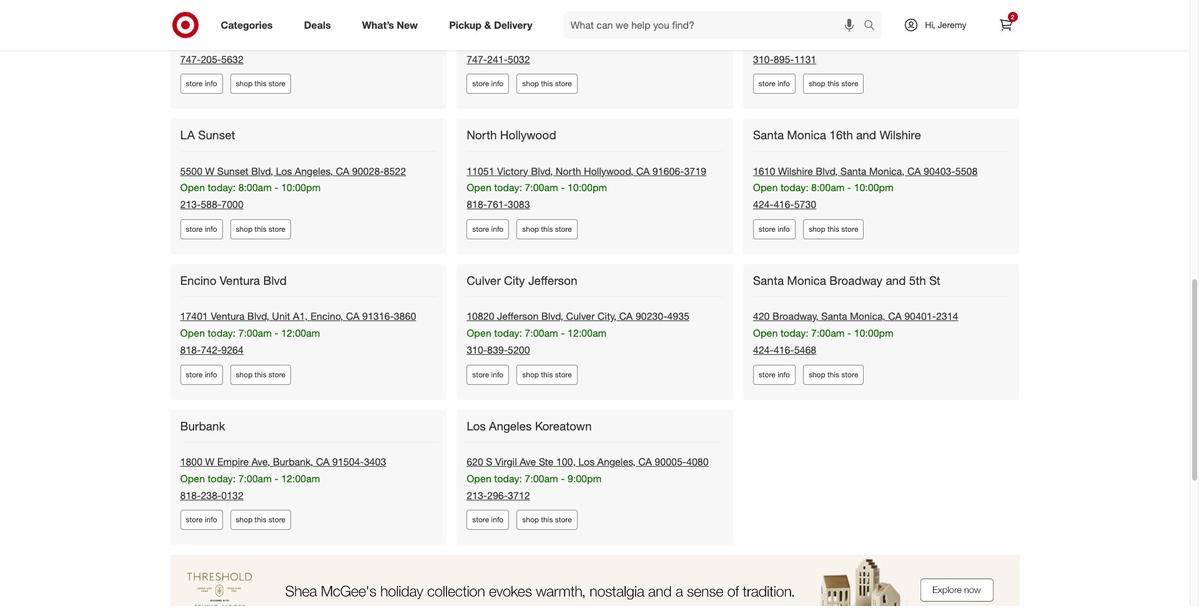 Task type: locate. For each thing, give the bounding box(es) containing it.
blvd, inside 11051 victory blvd, north hollywood, ca 91606-3719 open today: 7:00am - 10:00pm 818-761-3083
[[531, 165, 553, 177]]

818-
[[467, 198, 487, 211], [180, 344, 201, 356], [180, 489, 201, 502]]

this down 10820 jefferson blvd, culver city, ca 90230-4935 open today: 7:00am - 12:00am 310-839-5200
[[541, 370, 553, 379]]

ca inside '620 s virgil ave ste 100, los angeles, ca 90005-4080 open today: 7:00am - 9:00pm 213-296-3712'
[[639, 455, 652, 468]]

victory
[[211, 19, 242, 32], [497, 165, 529, 177]]

1 vertical spatial north
[[467, 128, 497, 142]]

victory inside 12121 victory blvd, north hollywood, ca 91606-3204 open today: 8:00am - 10:00pm 747-205-5632
[[211, 19, 242, 32]]

1 vertical spatial 818-
[[180, 344, 201, 356]]

blvd,
[[245, 19, 267, 32], [842, 19, 864, 32], [251, 165, 273, 177], [531, 165, 553, 177], [816, 165, 838, 177], [247, 310, 269, 323], [542, 310, 564, 323]]

ca inside 3535 s la cienega blvd, los angeles, ca 90016-4407 open today: 7:00am - 10:00pm 310-895-1131
[[926, 19, 940, 32]]

1 vertical spatial w
[[205, 455, 215, 468]]

shop this store down 0132
[[236, 515, 286, 525]]

store info for santa monica 16th and wilshire
[[759, 224, 790, 234]]

1 horizontal spatial wilshire
[[880, 128, 922, 142]]

encino
[[180, 273, 217, 287]]

today: inside 420 broadway, santa monica, ca 90401-2314 open today: 7:00am - 10:00pm 424-416-5468
[[781, 327, 809, 339]]

2 424- from the top
[[754, 344, 774, 356]]

santa down 16th on the top of the page
[[841, 165, 867, 177]]

3535 s la cienega blvd, los angeles, ca 90016-4407 link
[[754, 19, 996, 32]]

today: inside 1800 w empire ave, burbank, ca 91504-3403 open today: 7:00am - 12:00am 818-238-0132
[[208, 472, 236, 485]]

0 horizontal spatial wilshire
[[779, 165, 814, 177]]

store info link down the 241-
[[467, 74, 509, 94]]

- inside 11051 victory blvd, north hollywood, ca 91606-3719 open today: 7:00am - 10:00pm 818-761-3083
[[561, 181, 565, 194]]

w inside 5500 w sunset blvd, los angeles, ca 90028-8522 open today: 8:00am - 10:00pm 213-588-7000
[[205, 165, 215, 177]]

store down 839-
[[473, 370, 489, 379]]

w for la sunset
[[205, 165, 215, 177]]

1 horizontal spatial 213-
[[467, 489, 487, 502]]

this down 1800 w empire ave, burbank, ca 91504-3403 open today: 7:00am - 12:00am 818-238-0132 at the bottom
[[255, 515, 267, 525]]

213- down 5500
[[180, 198, 201, 211]]

open inside 12121 victory blvd, north hollywood, ca 91606-3204 open today: 8:00am - 10:00pm 747-205-5632
[[180, 36, 205, 49]]

1 vertical spatial hollywood,
[[584, 165, 634, 177]]

3083
[[508, 198, 530, 211]]

241-
[[487, 53, 508, 65]]

0 horizontal spatial 213-
[[180, 198, 201, 211]]

0 vertical spatial 416-
[[774, 198, 795, 211]]

victory inside 11051 victory blvd, north hollywood, ca 91606-3719 open today: 7:00am - 10:00pm 818-761-3083
[[497, 165, 529, 177]]

0 horizontal spatial culver
[[467, 273, 501, 287]]

0 horizontal spatial 747-
[[180, 53, 201, 65]]

1800 w empire ave, burbank, ca 91504-3403 open today: 7:00am - 12:00am 818-238-0132
[[180, 455, 386, 502]]

this for los angeles koreatown
[[541, 515, 553, 525]]

shop this store for north hollywood
[[523, 224, 572, 234]]

info down '588-'
[[205, 224, 217, 234]]

info for encino ventura blvd
[[205, 370, 217, 379]]

and right 16th on the top of the page
[[857, 128, 877, 142]]

open inside 1033 n hollywood way, burbank, ca 91505-2540 open today: 7:00am - 10:00pm 747-241-5032
[[467, 36, 492, 49]]

1 w from the top
[[205, 165, 215, 177]]

12:00am down a1,
[[281, 327, 320, 339]]

2
[[1012, 13, 1015, 21]]

3535
[[754, 19, 776, 32]]

shop this store button down 5468
[[804, 365, 865, 385]]

1 vertical spatial 213-
[[467, 489, 487, 502]]

0 vertical spatial hollywood
[[502, 19, 549, 32]]

wilshire inside 1610 wilshire blvd, santa monica, ca 90403-5508 open today: 8:00am - 10:00pm 424-416-5730
[[779, 165, 814, 177]]

blvd, inside 5500 w sunset blvd, los angeles, ca 90028-8522 open today: 8:00am - 10:00pm 213-588-7000
[[251, 165, 273, 177]]

this
[[255, 79, 267, 88], [541, 79, 553, 88], [828, 79, 840, 88], [255, 224, 267, 234], [541, 224, 553, 234], [828, 224, 840, 234], [255, 370, 267, 379], [541, 370, 553, 379], [828, 370, 840, 379], [255, 515, 267, 525], [541, 515, 553, 525]]

shop this store for los angeles koreatown
[[523, 515, 572, 525]]

new
[[397, 18, 418, 31]]

jeremy
[[938, 19, 967, 30]]

santa monica 16th and wilshire
[[754, 128, 922, 142]]

open down '11051'
[[467, 181, 492, 194]]

10:00pm
[[281, 36, 321, 49], [568, 36, 607, 49], [855, 36, 894, 49], [281, 181, 321, 194], [568, 181, 607, 194], [855, 181, 894, 194], [855, 327, 894, 339]]

213-
[[180, 198, 201, 211], [467, 489, 487, 502]]

0 vertical spatial 91606-
[[366, 19, 398, 32]]

info down 839-
[[492, 370, 504, 379]]

store info link down 424-416-5468 link
[[754, 365, 796, 385]]

2 link
[[993, 11, 1020, 39]]

2 horizontal spatial north
[[556, 165, 582, 177]]

91606-
[[366, 19, 398, 32], [653, 165, 685, 177]]

0 vertical spatial w
[[205, 165, 215, 177]]

- down 1610 wilshire blvd, santa monica, ca 90403-5508 'link'
[[848, 181, 852, 194]]

2 w from the top
[[205, 455, 215, 468]]

monica, down broadway
[[850, 310, 886, 323]]

0 vertical spatial monica
[[788, 128, 827, 142]]

0 vertical spatial hollywood,
[[298, 19, 347, 32]]

shop this store for culver city jefferson
[[523, 370, 572, 379]]

burbank link
[[180, 419, 228, 433]]

ventura for encino
[[220, 273, 260, 287]]

hollywood, inside 12121 victory blvd, north hollywood, ca 91606-3204 open today: 8:00am - 10:00pm 747-205-5632
[[298, 19, 347, 32]]

90401-
[[905, 310, 937, 323]]

310-895-1131 link
[[754, 53, 817, 65]]

7:00am down 'ste'
[[525, 472, 559, 485]]

pickup
[[449, 18, 482, 31]]

store info down 238-
[[186, 515, 217, 525]]

ventura left blvd
[[220, 273, 260, 287]]

store down 742-
[[186, 370, 203, 379]]

ca inside 1610 wilshire blvd, santa monica, ca 90403-5508 open today: 8:00am - 10:00pm 424-416-5730
[[908, 165, 921, 177]]

1 vertical spatial jefferson
[[497, 310, 539, 323]]

424- down 1610
[[754, 198, 774, 211]]

0 horizontal spatial burbank,
[[273, 455, 313, 468]]

store down 424-416-5468 link
[[759, 370, 776, 379]]

shop down 9264 in the bottom left of the page
[[236, 370, 253, 379]]

1 vertical spatial victory
[[497, 165, 529, 177]]

91606- for 3204
[[366, 19, 398, 32]]

1 horizontal spatial 310-
[[754, 53, 774, 65]]

1 horizontal spatial culver
[[566, 310, 595, 323]]

818- down 17401
[[180, 344, 201, 356]]

blvd, for 10820 jefferson blvd, culver city, ca 90230-4935 open today: 7:00am - 12:00am 310-839-5200
[[542, 310, 564, 323]]

w inside 1800 w empire ave, burbank, ca 91504-3403 open today: 7:00am - 12:00am 818-238-0132
[[205, 455, 215, 468]]

3712
[[508, 489, 530, 502]]

delivery
[[494, 18, 533, 31]]

818-761-3083 link
[[467, 198, 530, 211]]

shop down 5632
[[236, 79, 253, 88]]

1 vertical spatial 310-
[[467, 344, 487, 356]]

1 vertical spatial 416-
[[774, 344, 795, 356]]

blvd, inside 1610 wilshire blvd, santa monica, ca 90403-5508 open today: 8:00am - 10:00pm 424-416-5730
[[816, 165, 838, 177]]

shop this store down 9264 in the bottom left of the page
[[236, 370, 286, 379]]

ca left 91504-
[[316, 455, 330, 468]]

What can we help you find? suggestions appear below search field
[[563, 11, 868, 39]]

today: up 424-416-5730 link at the right top of the page
[[781, 181, 809, 194]]

1 416- from the top
[[774, 198, 795, 211]]

818- inside 1800 w empire ave, burbank, ca 91504-3403 open today: 7:00am - 12:00am 818-238-0132
[[180, 489, 201, 502]]

open down '3535'
[[754, 36, 778, 49]]

0 vertical spatial ventura
[[220, 273, 260, 287]]

burbank, right way,
[[575, 19, 615, 32]]

burbank, inside 1800 w empire ave, burbank, ca 91504-3403 open today: 7:00am - 12:00am 818-238-0132
[[273, 455, 313, 468]]

shop down 3083
[[523, 224, 539, 234]]

1 horizontal spatial s
[[779, 19, 785, 32]]

1610 wilshire blvd, santa monica, ca 90403-5508 open today: 8:00am - 10:00pm 424-416-5730
[[754, 165, 978, 211]]

store info
[[186, 79, 217, 88], [473, 79, 504, 88], [759, 79, 790, 88], [186, 224, 217, 234], [473, 224, 504, 234], [759, 224, 790, 234], [186, 370, 217, 379], [473, 370, 504, 379], [759, 370, 790, 379], [186, 515, 217, 525], [473, 515, 504, 525]]

ca left 90028-
[[336, 165, 350, 177]]

0 horizontal spatial and
[[857, 128, 877, 142]]

shop for culver city jefferson
[[523, 370, 539, 379]]

shop this store button
[[230, 74, 291, 94], [517, 74, 578, 94], [804, 74, 865, 94], [230, 219, 291, 239], [517, 219, 578, 239], [804, 219, 865, 239], [230, 365, 291, 385], [517, 365, 578, 385], [804, 365, 865, 385], [230, 510, 291, 530], [517, 510, 578, 530]]

store info link down 424-416-5730 link at the right top of the page
[[754, 219, 796, 239]]

this for culver city jefferson
[[541, 370, 553, 379]]

747- inside 1033 n hollywood way, burbank, ca 91505-2540 open today: 7:00am - 10:00pm 747-241-5032
[[467, 53, 487, 65]]

- inside 17401 ventura blvd, unit a1, encino, ca 91316-3860 open today: 7:00am - 12:00am 818-742-9264
[[275, 327, 279, 339]]

818- inside 11051 victory blvd, north hollywood, ca 91606-3719 open today: 7:00am - 10:00pm 818-761-3083
[[467, 198, 487, 211]]

12:00am inside 10820 jefferson blvd, culver city, ca 90230-4935 open today: 7:00am - 12:00am 310-839-5200
[[568, 327, 607, 339]]

0 vertical spatial 213-
[[180, 198, 201, 211]]

12:00am down '10820 jefferson blvd, culver city, ca 90230-4935' link
[[568, 327, 607, 339]]

1 vertical spatial ventura
[[211, 310, 245, 323]]

this down 1033 n hollywood way, burbank, ca 91505-2540 open today: 7:00am - 10:00pm 747-241-5032
[[541, 79, 553, 88]]

0 horizontal spatial s
[[486, 455, 493, 468]]

7:00am down way,
[[525, 36, 559, 49]]

ca left '90403-'
[[908, 165, 921, 177]]

today: inside 10820 jefferson blvd, culver city, ca 90230-4935 open today: 7:00am - 12:00am 310-839-5200
[[494, 327, 522, 339]]

310- down '3535'
[[754, 53, 774, 65]]

91505-
[[635, 19, 666, 32]]

0 vertical spatial culver
[[467, 273, 501, 287]]

620
[[467, 455, 484, 468]]

store info down '761-'
[[473, 224, 504, 234]]

store info for burbank
[[186, 515, 217, 525]]

store down 205-
[[186, 79, 203, 88]]

blvd, for 11051 victory blvd, north hollywood, ca 91606-3719 open today: 7:00am - 10:00pm 818-761-3083
[[531, 165, 553, 177]]

jefferson
[[529, 273, 578, 287], [497, 310, 539, 323]]

1 vertical spatial burbank,
[[273, 455, 313, 468]]

416- inside 420 broadway, santa monica, ca 90401-2314 open today: 7:00am - 10:00pm 424-416-5468
[[774, 344, 795, 356]]

- inside 10820 jefferson blvd, culver city, ca 90230-4935 open today: 7:00am - 12:00am 310-839-5200
[[561, 327, 565, 339]]

angeles, inside '620 s virgil ave ste 100, los angeles, ca 90005-4080 open today: 7:00am - 9:00pm 213-296-3712'
[[598, 455, 636, 468]]

0 horizontal spatial 310-
[[467, 344, 487, 356]]

0 horizontal spatial hollywood,
[[298, 19, 347, 32]]

1 vertical spatial angeles,
[[295, 165, 333, 177]]

los
[[866, 19, 882, 32], [276, 165, 292, 177], [467, 419, 486, 433], [579, 455, 595, 468]]

2 vertical spatial angeles,
[[598, 455, 636, 468]]

shop this store down 5632
[[236, 79, 286, 88]]

1 horizontal spatial and
[[886, 273, 906, 287]]

ste
[[539, 455, 554, 468]]

17401 ventura blvd, unit a1, encino, ca 91316-3860 link
[[180, 310, 416, 323]]

0 horizontal spatial victory
[[211, 19, 242, 32]]

jefferson inside 10820 jefferson blvd, culver city, ca 90230-4935 open today: 7:00am - 12:00am 310-839-5200
[[497, 310, 539, 323]]

shop for encino ventura blvd
[[236, 370, 253, 379]]

8:00am inside 5500 w sunset blvd, los angeles, ca 90028-8522 open today: 8:00am - 10:00pm 213-588-7000
[[239, 181, 272, 194]]

- inside 1610 wilshire blvd, santa monica, ca 90403-5508 open today: 8:00am - 10:00pm 424-416-5730
[[848, 181, 852, 194]]

0 vertical spatial 310-
[[754, 53, 774, 65]]

this up 'culver city jefferson' link
[[541, 224, 553, 234]]

7:00am inside '620 s virgil ave ste 100, los angeles, ca 90005-4080 open today: 7:00am - 9:00pm 213-296-3712'
[[525, 472, 559, 485]]

416-
[[774, 198, 795, 211], [774, 344, 795, 356]]

0 vertical spatial 818-
[[467, 198, 487, 211]]

1 horizontal spatial burbank,
[[575, 19, 615, 32]]

5th
[[910, 273, 927, 287]]

424- inside 420 broadway, santa monica, ca 90401-2314 open today: 7:00am - 10:00pm 424-416-5468
[[754, 344, 774, 356]]

jefferson right city
[[529, 273, 578, 287]]

culver
[[467, 273, 501, 287], [566, 310, 595, 323]]

1 horizontal spatial hollywood,
[[584, 165, 634, 177]]

burbank
[[180, 419, 225, 433]]

s for 3535
[[779, 19, 785, 32]]

north hollywood
[[467, 128, 557, 142]]

shop this store button for santa monica broadway and 5th st
[[804, 365, 865, 385]]

1 vertical spatial and
[[886, 273, 906, 287]]

shop this store for santa monica 16th and wilshire
[[809, 224, 859, 234]]

1 vertical spatial culver
[[566, 310, 595, 323]]

shop this store button for culver city jefferson
[[517, 365, 578, 385]]

info for culver city jefferson
[[492, 370, 504, 379]]

12:00am down 1800 w empire ave, burbank, ca 91504-3403 link
[[281, 472, 320, 485]]

open down 1800
[[180, 472, 205, 485]]

angeles
[[489, 419, 532, 433]]

store info link for north hollywood
[[467, 219, 509, 239]]

91606- inside 11051 victory blvd, north hollywood, ca 91606-3719 open today: 7:00am - 10:00pm 818-761-3083
[[653, 165, 685, 177]]

open inside 1610 wilshire blvd, santa monica, ca 90403-5508 open today: 8:00am - 10:00pm 424-416-5730
[[754, 181, 778, 194]]

ca left 90016-
[[926, 19, 940, 32]]

store info down 205-
[[186, 79, 217, 88]]

advertisement region
[[170, 555, 1020, 606]]

12121
[[180, 19, 208, 32]]

- down 420 broadway, santa monica, ca 90401-2314 link
[[848, 327, 852, 339]]

shop this store button down 9264 in the bottom left of the page
[[230, 365, 291, 385]]

and for 16th
[[857, 128, 877, 142]]

1 horizontal spatial 747-
[[467, 53, 487, 65]]

shop this store button for la sunset
[[230, 219, 291, 239]]

- inside '620 s virgil ave ste 100, los angeles, ca 90005-4080 open today: 7:00am - 9:00pm 213-296-3712'
[[561, 472, 565, 485]]

1 vertical spatial sunset
[[217, 165, 249, 177]]

7:00am up 5200
[[525, 327, 559, 339]]

hollywood, for open today: 7:00am - 10:00pm
[[584, 165, 634, 177]]

12:00am inside 1800 w empire ave, burbank, ca 91504-3403 open today: 7:00am - 12:00am 818-238-0132
[[281, 472, 320, 485]]

ca inside 11051 victory blvd, north hollywood, ca 91606-3719 open today: 7:00am - 10:00pm 818-761-3083
[[637, 165, 650, 177]]

this for la sunset
[[255, 224, 267, 234]]

store info for north hollywood
[[473, 224, 504, 234]]

10:00pm down 1610 wilshire blvd, santa monica, ca 90403-5508 'link'
[[855, 181, 894, 194]]

5200
[[508, 344, 530, 356]]

0 vertical spatial 424-
[[754, 198, 774, 211]]

1 monica from the top
[[788, 128, 827, 142]]

2 horizontal spatial angeles,
[[885, 19, 923, 32]]

jefferson up 5200
[[497, 310, 539, 323]]

1 vertical spatial s
[[486, 455, 493, 468]]

0 vertical spatial wilshire
[[880, 128, 922, 142]]

store down 1610 wilshire blvd, santa monica, ca 90403-5508 open today: 8:00am - 10:00pm 424-416-5730
[[842, 224, 859, 234]]

today: up 818-761-3083 link
[[494, 181, 522, 194]]

store info link for los angeles koreatown
[[467, 510, 509, 530]]

100,
[[557, 455, 576, 468]]

2 vertical spatial 818-
[[180, 489, 201, 502]]

0 vertical spatial and
[[857, 128, 877, 142]]

0 vertical spatial sunset
[[198, 128, 235, 142]]

store info for los angeles koreatown
[[473, 515, 504, 525]]

today: down la
[[781, 36, 809, 49]]

today: up 818-238-0132 link
[[208, 472, 236, 485]]

1 horizontal spatial 91606-
[[653, 165, 685, 177]]

open inside 10820 jefferson blvd, culver city, ca 90230-4935 open today: 7:00am - 12:00am 310-839-5200
[[467, 327, 492, 339]]

0 horizontal spatial angeles,
[[295, 165, 333, 177]]

shop this store button for los angeles koreatown
[[517, 510, 578, 530]]

1800 w empire ave, burbank, ca 91504-3403 link
[[180, 455, 386, 468]]

broadway
[[830, 273, 883, 287]]

victory right 12121
[[211, 19, 242, 32]]

what's new
[[362, 18, 418, 31]]

info for north hollywood
[[492, 224, 504, 234]]

7:00am
[[525, 36, 559, 49], [812, 36, 845, 49], [525, 181, 559, 194], [239, 327, 272, 339], [525, 327, 559, 339], [812, 327, 845, 339], [239, 472, 272, 485], [525, 472, 559, 485]]

1 horizontal spatial victory
[[497, 165, 529, 177]]

10820 jefferson blvd, culver city, ca 90230-4935 link
[[467, 310, 690, 323]]

store info link for encino ventura blvd
[[180, 365, 223, 385]]

and left 5th at the right top
[[886, 273, 906, 287]]

la sunset link
[[180, 128, 238, 143]]

310- down 10820
[[467, 344, 487, 356]]

shop down 1131
[[809, 79, 826, 88]]

2 vertical spatial north
[[556, 165, 582, 177]]

416- down the broadway,
[[774, 344, 795, 356]]

la
[[788, 19, 799, 32]]

ventura inside 17401 ventura blvd, unit a1, encino, ca 91316-3860 open today: 7:00am - 12:00am 818-742-9264
[[211, 310, 245, 323]]

shop
[[236, 79, 253, 88], [523, 79, 539, 88], [809, 79, 826, 88], [236, 224, 253, 234], [523, 224, 539, 234], [809, 224, 826, 234], [236, 370, 253, 379], [523, 370, 539, 379], [809, 370, 826, 379], [236, 515, 253, 525], [523, 515, 539, 525]]

burbank,
[[575, 19, 615, 32], [273, 455, 313, 468]]

info down 424-416-5730 link at the right top of the page
[[778, 224, 790, 234]]

1033 n hollywood way, burbank, ca 91505-2540 open today: 7:00am - 10:00pm 747-241-5032
[[467, 19, 688, 65]]

blvd, for 17401 ventura blvd, unit a1, encino, ca 91316-3860 open today: 7:00am - 12:00am 818-742-9264
[[247, 310, 269, 323]]

empire
[[217, 455, 249, 468]]

0 vertical spatial monica,
[[870, 165, 905, 177]]

info down 742-
[[205, 370, 217, 379]]

open down 620 at the left of the page
[[467, 472, 492, 485]]

1 424- from the top
[[754, 198, 774, 211]]

2 747- from the left
[[467, 53, 487, 65]]

5632
[[221, 53, 244, 65]]

213- down 620 at the left of the page
[[467, 489, 487, 502]]

store info down 742-
[[186, 370, 217, 379]]

2 monica from the top
[[788, 273, 827, 287]]

0 vertical spatial victory
[[211, 19, 242, 32]]

310-
[[754, 53, 774, 65], [467, 344, 487, 356]]

today: inside 12121 victory blvd, north hollywood, ca 91606-3204 open today: 8:00am - 10:00pm 747-205-5632
[[208, 36, 236, 49]]

north inside 11051 victory blvd, north hollywood, ca 91606-3719 open today: 7:00am - 10:00pm 818-761-3083
[[556, 165, 582, 177]]

0 horizontal spatial north
[[269, 19, 295, 32]]

w right 5500
[[205, 165, 215, 177]]

shop this store button down 5730 on the top
[[804, 219, 865, 239]]

ca left 91316-
[[346, 310, 360, 323]]

today: down the 'delivery'
[[494, 36, 522, 49]]

818- down '11051'
[[467, 198, 487, 211]]

monica, left '90403-'
[[870, 165, 905, 177]]

monica for 16th
[[788, 128, 827, 142]]

ca left 90005-
[[639, 455, 652, 468]]

s left la
[[779, 19, 785, 32]]

store info down 895-
[[759, 79, 790, 88]]

2 416- from the top
[[774, 344, 795, 356]]

s inside 3535 s la cienega blvd, los angeles, ca 90016-4407 open today: 7:00am - 10:00pm 310-895-1131
[[779, 19, 785, 32]]

10:00pm inside 12121 victory blvd, north hollywood, ca 91606-3204 open today: 8:00am - 10:00pm 747-205-5632
[[281, 36, 321, 49]]

8:00am for 747-205-5632
[[239, 36, 272, 49]]

store info link for la sunset
[[180, 219, 223, 239]]

1131
[[795, 53, 817, 65]]

north hollywood link
[[467, 128, 559, 143]]

0 vertical spatial jefferson
[[529, 273, 578, 287]]

santa monica broadway and 5th st link
[[754, 273, 944, 288]]

burbank, inside 1033 n hollywood way, burbank, ca 91505-2540 open today: 7:00am - 10:00pm 747-241-5032
[[575, 19, 615, 32]]

shop down 7000
[[236, 224, 253, 234]]

shop this store for encino ventura blvd
[[236, 370, 286, 379]]

hollywood inside 1033 n hollywood way, burbank, ca 91505-2540 open today: 7:00am - 10:00pm 747-241-5032
[[502, 19, 549, 32]]

0 vertical spatial s
[[779, 19, 785, 32]]

wilshire
[[880, 128, 922, 142], [779, 165, 814, 177]]

620 s virgil ave ste 100, los angeles, ca 90005-4080 link
[[467, 455, 709, 468]]

5500 w sunset blvd, los angeles, ca 90028-8522 open today: 8:00am - 10:00pm 213-588-7000
[[180, 165, 406, 211]]

store info for culver city jefferson
[[473, 370, 504, 379]]

- down 5500 w sunset blvd, los angeles, ca 90028-8522 link
[[275, 181, 279, 194]]

angeles, left the hi,
[[885, 19, 923, 32]]

7:00am inside 11051 victory blvd, north hollywood, ca 91606-3719 open today: 7:00am - 10:00pm 818-761-3083
[[525, 181, 559, 194]]

shop down 5200
[[523, 370, 539, 379]]

s inside '620 s virgil ave ste 100, los angeles, ca 90005-4080 open today: 7:00am - 9:00pm 213-296-3712'
[[486, 455, 493, 468]]

today: up 818-742-9264 link
[[208, 327, 236, 339]]

0 vertical spatial burbank,
[[575, 19, 615, 32]]

burbank, for 12:00am
[[273, 455, 313, 468]]

0 horizontal spatial 91606-
[[366, 19, 398, 32]]

shop this store button for burbank
[[230, 510, 291, 530]]

1 horizontal spatial angeles,
[[598, 455, 636, 468]]

today: down the virgil
[[494, 472, 522, 485]]

store down 10820 jefferson blvd, culver city, ca 90230-4935 open today: 7:00am - 12:00am 310-839-5200
[[555, 370, 572, 379]]

1 747- from the left
[[180, 53, 201, 65]]

1 vertical spatial 91606-
[[653, 165, 685, 177]]

blvd
[[263, 273, 287, 287]]

unit
[[272, 310, 290, 323]]

818- inside 17401 ventura blvd, unit a1, encino, ca 91316-3860 open today: 7:00am - 12:00am 818-742-9264
[[180, 344, 201, 356]]

- down 1800 w empire ave, burbank, ca 91504-3403 link
[[275, 472, 279, 485]]

12:00am inside 17401 ventura blvd, unit a1, encino, ca 91316-3860 open today: 7:00am - 12:00am 818-742-9264
[[281, 327, 320, 339]]

0 vertical spatial angeles,
[[885, 19, 923, 32]]

818- for north hollywood
[[467, 198, 487, 211]]

monica, inside 420 broadway, santa monica, ca 90401-2314 open today: 7:00am - 10:00pm 424-416-5468
[[850, 310, 886, 323]]

hollywood, inside 11051 victory blvd, north hollywood, ca 91606-3719 open today: 7:00am - 10:00pm 818-761-3083
[[584, 165, 634, 177]]

213- inside 5500 w sunset blvd, los angeles, ca 90028-8522 open today: 8:00am - 10:00pm 213-588-7000
[[180, 198, 201, 211]]

1 vertical spatial 424-
[[754, 344, 774, 356]]

culver left city, in the bottom of the page
[[566, 310, 595, 323]]

store
[[186, 79, 203, 88], [269, 79, 286, 88], [473, 79, 489, 88], [555, 79, 572, 88], [759, 79, 776, 88], [842, 79, 859, 88], [186, 224, 203, 234], [269, 224, 286, 234], [473, 224, 489, 234], [555, 224, 572, 234], [759, 224, 776, 234], [842, 224, 859, 234], [186, 370, 203, 379], [269, 370, 286, 379], [473, 370, 489, 379], [555, 370, 572, 379], [759, 370, 776, 379], [842, 370, 859, 379], [186, 515, 203, 525], [269, 515, 286, 525], [473, 515, 489, 525], [555, 515, 572, 525]]

747- inside 12121 victory blvd, north hollywood, ca 91606-3204 open today: 8:00am - 10:00pm 747-205-5632
[[180, 53, 201, 65]]

shop this store down 3083
[[523, 224, 572, 234]]

shop this store down 5468
[[809, 370, 859, 379]]

store info link down '761-'
[[467, 219, 509, 239]]

1 horizontal spatial north
[[467, 128, 497, 142]]

0 vertical spatial north
[[269, 19, 295, 32]]

shop this store down 7000
[[236, 224, 286, 234]]

8:00am inside 12121 victory blvd, north hollywood, ca 91606-3204 open today: 8:00am - 10:00pm 747-205-5632
[[239, 36, 272, 49]]

victory for 7:00am
[[497, 165, 529, 177]]

shop this store for santa monica broadway and 5th st
[[809, 370, 859, 379]]

91316-
[[362, 310, 394, 323]]

ca inside 17401 ventura blvd, unit a1, encino, ca 91316-3860 open today: 7:00am - 12:00am 818-742-9264
[[346, 310, 360, 323]]

12:00am for burbank
[[281, 472, 320, 485]]

info for santa monica broadway and 5th st
[[778, 370, 790, 379]]

213-296-3712 link
[[467, 489, 530, 502]]

8:00am inside 1610 wilshire blvd, santa monica, ca 90403-5508 open today: 8:00am - 10:00pm 424-416-5730
[[812, 181, 845, 194]]

1 vertical spatial wilshire
[[779, 165, 814, 177]]

blvd, inside 10820 jefferson blvd, culver city, ca 90230-4935 open today: 7:00am - 12:00am 310-839-5200
[[542, 310, 564, 323]]

shop this store for burbank
[[236, 515, 286, 525]]

open down 1033 on the left
[[467, 36, 492, 49]]

1 vertical spatial monica,
[[850, 310, 886, 323]]

1 vertical spatial monica
[[788, 273, 827, 287]]

91606- inside 12121 victory blvd, north hollywood, ca 91606-3204 open today: 8:00am - 10:00pm 747-205-5632
[[366, 19, 398, 32]]

los inside 5500 w sunset blvd, los angeles, ca 90028-8522 open today: 8:00am - 10:00pm 213-588-7000
[[276, 165, 292, 177]]

91606- for 3719
[[653, 165, 685, 177]]

north
[[269, 19, 295, 32], [467, 128, 497, 142], [556, 165, 582, 177]]

today:
[[208, 36, 236, 49], [494, 36, 522, 49], [781, 36, 809, 49], [208, 181, 236, 194], [494, 181, 522, 194], [781, 181, 809, 194], [208, 327, 236, 339], [494, 327, 522, 339], [781, 327, 809, 339], [208, 472, 236, 485], [494, 472, 522, 485]]

747-
[[180, 53, 201, 65], [467, 53, 487, 65]]



Task type: vqa. For each thing, say whether or not it's contained in the screenshot.
bottommost Monica,
yes



Task type: describe. For each thing, give the bounding box(es) containing it.
n
[[492, 19, 499, 32]]

monica, inside 1610 wilshire blvd, santa monica, ca 90403-5508 open today: 8:00am - 10:00pm 424-416-5730
[[870, 165, 905, 177]]

7:00am inside 1800 w empire ave, burbank, ca 91504-3403 open today: 7:00am - 12:00am 818-238-0132
[[239, 472, 272, 485]]

91504-
[[332, 455, 364, 468]]

818-238-0132 link
[[180, 489, 244, 502]]

city
[[504, 273, 525, 287]]

store down 17401 ventura blvd, unit a1, encino, ca 91316-3860 open today: 7:00am - 12:00am 818-742-9264 at left bottom
[[269, 370, 286, 379]]

search button
[[859, 11, 889, 41]]

- inside 420 broadway, santa monica, ca 90401-2314 open today: 7:00am - 10:00pm 424-416-5468
[[848, 327, 852, 339]]

5468
[[795, 344, 817, 356]]

cienega
[[802, 19, 839, 32]]

1610 wilshire blvd, santa monica, ca 90403-5508 link
[[754, 165, 978, 177]]

st
[[930, 273, 941, 287]]

search
[[859, 20, 889, 32]]

747-205-5632 link
[[180, 53, 244, 65]]

deals link
[[294, 11, 347, 39]]

839-
[[487, 344, 508, 356]]

420 broadway, santa monica, ca 90401-2314 link
[[754, 310, 959, 323]]

7:00am inside 10820 jefferson blvd, culver city, ca 90230-4935 open today: 7:00am - 12:00am 310-839-5200
[[525, 327, 559, 339]]

7:00am inside 420 broadway, santa monica, ca 90401-2314 open today: 7:00am - 10:00pm 424-416-5468
[[812, 327, 845, 339]]

store down 3535 s la cienega blvd, los angeles, ca 90016-4407 open today: 7:00am - 10:00pm 310-895-1131
[[842, 79, 859, 88]]

store info link down 205-
[[180, 74, 223, 94]]

this for burbank
[[255, 515, 267, 525]]

and for broadway
[[886, 273, 906, 287]]

ventura for 17401
[[211, 310, 245, 323]]

store down 1033 n hollywood way, burbank, ca 91505-2540 open today: 7:00am - 10:00pm 747-241-5032
[[555, 79, 572, 88]]

info for burbank
[[205, 515, 217, 525]]

store down 11051 victory blvd, north hollywood, ca 91606-3719 open today: 7:00am - 10:00pm 818-761-3083
[[555, 224, 572, 234]]

los angeles koreatown link
[[467, 419, 595, 433]]

shop for santa monica 16th and wilshire
[[809, 224, 826, 234]]

today: inside '620 s virgil ave ste 100, los angeles, ca 90005-4080 open today: 7:00am - 9:00pm 213-296-3712'
[[494, 472, 522, 485]]

shop this store button down 5632
[[230, 74, 291, 94]]

store info down the 241-
[[473, 79, 504, 88]]

store down 895-
[[759, 79, 776, 88]]

blvd, for 12121 victory blvd, north hollywood, ca 91606-3204 open today: 8:00am - 10:00pm 747-205-5632
[[245, 19, 267, 32]]

open inside '620 s virgil ave ste 100, los angeles, ca 90005-4080 open today: 7:00am - 9:00pm 213-296-3712'
[[467, 472, 492, 485]]

north for open today: 7:00am - 10:00pm
[[556, 165, 582, 177]]

los angeles koreatown
[[467, 419, 592, 433]]

today: inside 5500 w sunset blvd, los angeles, ca 90028-8522 open today: 8:00am - 10:00pm 213-588-7000
[[208, 181, 236, 194]]

818- for burbank
[[180, 489, 201, 502]]

info for la sunset
[[205, 224, 217, 234]]

90028-
[[352, 165, 384, 177]]

818-742-9264 link
[[180, 344, 244, 356]]

shop down 5032
[[523, 79, 539, 88]]

90005-
[[655, 455, 687, 468]]

info down the 241-
[[492, 79, 504, 88]]

blvd, for 1610 wilshire blvd, santa monica, ca 90403-5508 open today: 8:00am - 10:00pm 424-416-5730
[[816, 165, 838, 177]]

la sunset
[[180, 128, 235, 142]]

encino ventura blvd
[[180, 273, 287, 287]]

ca inside 5500 w sunset blvd, los angeles, ca 90028-8522 open today: 8:00am - 10:00pm 213-588-7000
[[336, 165, 350, 177]]

424- inside 1610 wilshire blvd, santa monica, ca 90403-5508 open today: 8:00am - 10:00pm 424-416-5730
[[754, 198, 774, 211]]

way,
[[552, 19, 572, 32]]

deals
[[304, 18, 331, 31]]

store down 9:00pm
[[555, 515, 572, 525]]

747- for 205-
[[180, 53, 201, 65]]

store down '761-'
[[473, 224, 489, 234]]

10820 jefferson blvd, culver city, ca 90230-4935 open today: 7:00am - 12:00am 310-839-5200
[[467, 310, 690, 356]]

shop for los angeles koreatown
[[523, 515, 539, 525]]

ca inside 10820 jefferson blvd, culver city, ca 90230-4935 open today: 7:00am - 12:00am 310-839-5200
[[620, 310, 633, 323]]

shop this store down 1131
[[809, 79, 859, 88]]

- inside 3535 s la cienega blvd, los angeles, ca 90016-4407 open today: 7:00am - 10:00pm 310-895-1131
[[848, 36, 852, 49]]

angeles, inside 5500 w sunset blvd, los angeles, ca 90028-8522 open today: 8:00am - 10:00pm 213-588-7000
[[295, 165, 333, 177]]

burbank, for 10:00pm
[[575, 19, 615, 32]]

shop this store button for santa monica 16th and wilshire
[[804, 219, 865, 239]]

blvd, inside 3535 s la cienega blvd, los angeles, ca 90016-4407 open today: 7:00am - 10:00pm 310-895-1131
[[842, 19, 864, 32]]

culver city jefferson link
[[467, 273, 580, 288]]

10:00pm inside 3535 s la cienega blvd, los angeles, ca 90016-4407 open today: 7:00am - 10:00pm 310-895-1131
[[855, 36, 894, 49]]

90016-
[[943, 19, 974, 32]]

shop this store button for encino ventura blvd
[[230, 365, 291, 385]]

- inside 5500 w sunset blvd, los angeles, ca 90028-8522 open today: 8:00am - 10:00pm 213-588-7000
[[275, 181, 279, 194]]

1033
[[467, 19, 489, 32]]

90403-
[[924, 165, 956, 177]]

17401 ventura blvd, unit a1, encino, ca 91316-3860 open today: 7:00am - 12:00am 818-742-9264
[[180, 310, 416, 356]]

santa up 1610
[[754, 128, 784, 142]]

store down 238-
[[186, 515, 203, 525]]

10:00pm inside 1610 wilshire blvd, santa monica, ca 90403-5508 open today: 8:00am - 10:00pm 424-416-5730
[[855, 181, 894, 194]]

shop for burbank
[[236, 515, 253, 525]]

7:00am inside 1033 n hollywood way, burbank, ca 91505-2540 open today: 7:00am - 10:00pm 747-241-5032
[[525, 36, 559, 49]]

0132
[[221, 489, 244, 502]]

205-
[[201, 53, 221, 65]]

8522
[[384, 165, 406, 177]]

ca inside 12121 victory blvd, north hollywood, ca 91606-3204 open today: 8:00am - 10:00pm 747-205-5632
[[350, 19, 363, 32]]

los inside 3535 s la cienega blvd, los angeles, ca 90016-4407 open today: 7:00am - 10:00pm 310-895-1131
[[866, 19, 882, 32]]

11051
[[467, 165, 495, 177]]

store info link for santa monica broadway and 5th st
[[754, 365, 796, 385]]

296-
[[487, 489, 508, 502]]

shop for north hollywood
[[523, 224, 539, 234]]

10:00pm inside 420 broadway, santa monica, ca 90401-2314 open today: 7:00am - 10:00pm 424-416-5468
[[855, 327, 894, 339]]

jefferson inside 'culver city jefferson' link
[[529, 273, 578, 287]]

10:00pm inside 11051 victory blvd, north hollywood, ca 91606-3719 open today: 7:00am - 10:00pm 818-761-3083
[[568, 181, 607, 194]]

store down 420 broadway, santa monica, ca 90401-2314 open today: 7:00am - 10:00pm 424-416-5468
[[842, 370, 859, 379]]

2314
[[937, 310, 959, 323]]

shop this store down 5032
[[523, 79, 572, 88]]

what's new link
[[352, 11, 434, 39]]

store info link down 895-
[[754, 74, 796, 94]]

747-241-5032 link
[[467, 53, 530, 65]]

4080
[[687, 455, 709, 468]]

store info link for burbank
[[180, 510, 223, 530]]

los inside '620 s virgil ave ste 100, los angeles, ca 90005-4080 open today: 7:00am - 9:00pm 213-296-3712'
[[579, 455, 595, 468]]

today: inside 11051 victory blvd, north hollywood, ca 91606-3719 open today: 7:00am - 10:00pm 818-761-3083
[[494, 181, 522, 194]]

4407
[[974, 19, 996, 32]]

info down 895-
[[778, 79, 790, 88]]

16th
[[830, 128, 854, 142]]

store down 424-416-5730 link at the right top of the page
[[759, 224, 776, 234]]

encino,
[[311, 310, 343, 323]]

238-
[[201, 489, 221, 502]]

shop for la sunset
[[236, 224, 253, 234]]

encino ventura blvd link
[[180, 273, 289, 288]]

this for santa monica broadway and 5th st
[[828, 370, 840, 379]]

store info link for santa monica 16th and wilshire
[[754, 219, 796, 239]]

8:00am for 424-416-5730
[[812, 181, 845, 194]]

store down 1800 w empire ave, burbank, ca 91504-3403 open today: 7:00am - 12:00am 818-238-0132 at the bottom
[[269, 515, 286, 525]]

this for north hollywood
[[541, 224, 553, 234]]

store info for la sunset
[[186, 224, 217, 234]]

victory for 8:00am
[[211, 19, 242, 32]]

open inside 5500 w sunset blvd, los angeles, ca 90028-8522 open today: 8:00am - 10:00pm 213-588-7000
[[180, 181, 205, 194]]

761-
[[487, 198, 508, 211]]

los inside 'link'
[[467, 419, 486, 433]]

store down 296-
[[473, 515, 489, 525]]

hi,
[[926, 19, 936, 30]]

90230-
[[636, 310, 668, 323]]

angeles, inside 3535 s la cienega blvd, los angeles, ca 90016-4407 open today: 7:00am - 10:00pm 310-895-1131
[[885, 19, 923, 32]]

store down 5500 w sunset blvd, los angeles, ca 90028-8522 open today: 8:00am - 10:00pm 213-588-7000
[[269, 224, 286, 234]]

5032
[[508, 53, 530, 65]]

store down the 241-
[[473, 79, 489, 88]]

santa inside 1610 wilshire blvd, santa monica, ca 90403-5508 open today: 8:00am - 10:00pm 424-416-5730
[[841, 165, 867, 177]]

- inside 12121 victory blvd, north hollywood, ca 91606-3204 open today: 8:00am - 10:00pm 747-205-5632
[[275, 36, 279, 49]]

hi, jeremy
[[926, 19, 967, 30]]

10:00pm inside 5500 w sunset blvd, los angeles, ca 90028-8522 open today: 8:00am - 10:00pm 213-588-7000
[[281, 181, 321, 194]]

- inside 1800 w empire ave, burbank, ca 91504-3403 open today: 7:00am - 12:00am 818-238-0132
[[275, 472, 279, 485]]

open inside 11051 victory blvd, north hollywood, ca 91606-3719 open today: 7:00am - 10:00pm 818-761-3083
[[467, 181, 492, 194]]

open inside 17401 ventura blvd, unit a1, encino, ca 91316-3860 open today: 7:00am - 12:00am 818-742-9264
[[180, 327, 205, 339]]

categories
[[221, 18, 273, 31]]

today: inside 17401 ventura blvd, unit a1, encino, ca 91316-3860 open today: 7:00am - 12:00am 818-742-9264
[[208, 327, 236, 339]]

pickup & delivery
[[449, 18, 533, 31]]

today: inside 1610 wilshire blvd, santa monica, ca 90403-5508 open today: 8:00am - 10:00pm 424-416-5730
[[781, 181, 809, 194]]

ca inside 1033 n hollywood way, burbank, ca 91505-2540 open today: 7:00am - 10:00pm 747-241-5032
[[618, 19, 632, 32]]

s for 620
[[486, 455, 493, 468]]

store info for santa monica broadway and 5th st
[[759, 370, 790, 379]]

hollywood, for open today: 8:00am - 10:00pm
[[298, 19, 347, 32]]

shop this store button down 5032
[[517, 74, 578, 94]]

213- inside '620 s virgil ave ste 100, los angeles, ca 90005-4080 open today: 7:00am - 9:00pm 213-296-3712'
[[467, 489, 487, 502]]

santa monica 16th and wilshire link
[[754, 128, 924, 143]]

424-416-5468 link
[[754, 344, 817, 356]]

open inside 1800 w empire ave, burbank, ca 91504-3403 open today: 7:00am - 12:00am 818-238-0132
[[180, 472, 205, 485]]

- inside 1033 n hollywood way, burbank, ca 91505-2540 open today: 7:00am - 10:00pm 747-241-5032
[[561, 36, 565, 49]]

today: inside 3535 s la cienega blvd, los angeles, ca 90016-4407 open today: 7:00am - 10:00pm 310-895-1131
[[781, 36, 809, 49]]

pickup & delivery link
[[439, 11, 548, 39]]

416- inside 1610 wilshire blvd, santa monica, ca 90403-5508 open today: 8:00am - 10:00pm 424-416-5730
[[774, 198, 795, 211]]

categories link
[[210, 11, 289, 39]]

shop for santa monica broadway and 5th st
[[809, 370, 826, 379]]

ca inside 1800 w empire ave, burbank, ca 91504-3403 open today: 7:00am - 12:00am 818-238-0132
[[316, 455, 330, 468]]

420 broadway, santa monica, ca 90401-2314 open today: 7:00am - 10:00pm 424-416-5468
[[754, 310, 959, 356]]

santa inside 420 broadway, santa monica, ca 90401-2314 open today: 7:00am - 10:00pm 424-416-5468
[[822, 310, 848, 323]]

open inside 420 broadway, santa monica, ca 90401-2314 open today: 7:00am - 10:00pm 424-416-5468
[[754, 327, 778, 339]]

747- for 241-
[[467, 53, 487, 65]]

sunset inside 5500 w sunset blvd, los angeles, ca 90028-8522 open today: 8:00am - 10:00pm 213-588-7000
[[217, 165, 249, 177]]

3535 s la cienega blvd, los angeles, ca 90016-4407 open today: 7:00am - 10:00pm 310-895-1131
[[754, 19, 996, 65]]

santa up 420
[[754, 273, 784, 287]]

shop this store for la sunset
[[236, 224, 286, 234]]

open inside 3535 s la cienega blvd, los angeles, ca 90016-4407 open today: 7:00am - 10:00pm 310-895-1131
[[754, 36, 778, 49]]

wilshire inside 'link'
[[880, 128, 922, 142]]

1 vertical spatial hollywood
[[500, 128, 557, 142]]

1610
[[754, 165, 776, 177]]

12121 victory blvd, north hollywood, ca 91606-3204 link
[[180, 19, 420, 32]]

santa monica broadway and 5th st
[[754, 273, 941, 287]]

info down 205-
[[205, 79, 217, 88]]

310- inside 3535 s la cienega blvd, los angeles, ca 90016-4407 open today: 7:00am - 10:00pm 310-895-1131
[[754, 53, 774, 65]]

store info link for culver city jefferson
[[467, 365, 509, 385]]

culver city jefferson
[[467, 273, 578, 287]]

895-
[[774, 53, 795, 65]]

store down '588-'
[[186, 224, 203, 234]]

3860
[[394, 310, 416, 323]]

424-416-5730 link
[[754, 198, 817, 211]]

742-
[[201, 344, 221, 356]]

7:00am inside 3535 s la cienega blvd, los angeles, ca 90016-4407 open today: 7:00am - 10:00pm 310-895-1131
[[812, 36, 845, 49]]

north for open today: 8:00am - 10:00pm
[[269, 19, 295, 32]]

7:00am inside 17401 ventura blvd, unit a1, encino, ca 91316-3860 open today: 7:00am - 12:00am 818-742-9264
[[239, 327, 272, 339]]

shop this store button for north hollywood
[[517, 219, 578, 239]]

store down 12121 victory blvd, north hollywood, ca 91606-3204 open today: 8:00am - 10:00pm 747-205-5632
[[269, 79, 286, 88]]

10:00pm inside 1033 n hollywood way, burbank, ca 91505-2540 open today: 7:00am - 10:00pm 747-241-5032
[[568, 36, 607, 49]]

what's
[[362, 18, 394, 31]]

la
[[180, 128, 195, 142]]

this down 12121 victory blvd, north hollywood, ca 91606-3204 open today: 8:00am - 10:00pm 747-205-5632
[[255, 79, 267, 88]]

ave
[[520, 455, 536, 468]]

1800
[[180, 455, 203, 468]]

12:00am for culver city jefferson
[[568, 327, 607, 339]]

this up santa monica 16th and wilshire on the top of the page
[[828, 79, 840, 88]]

shop this store button down 1131
[[804, 74, 865, 94]]

monica for broadway
[[788, 273, 827, 287]]

&
[[485, 18, 491, 31]]

culver inside 10820 jefferson blvd, culver city, ca 90230-4935 open today: 7:00am - 12:00am 310-839-5200
[[566, 310, 595, 323]]

ca inside 420 broadway, santa monica, ca 90401-2314 open today: 7:00am - 10:00pm 424-416-5468
[[889, 310, 902, 323]]

store info for encino ventura blvd
[[186, 370, 217, 379]]

10820
[[467, 310, 495, 323]]

info for santa monica 16th and wilshire
[[778, 224, 790, 234]]

info for los angeles koreatown
[[492, 515, 504, 525]]

310- inside 10820 jefferson blvd, culver city, ca 90230-4935 open today: 7:00am - 12:00am 310-839-5200
[[467, 344, 487, 356]]

12121 victory blvd, north hollywood, ca 91606-3204 open today: 8:00am - 10:00pm 747-205-5632
[[180, 19, 420, 65]]

this for santa monica 16th and wilshire
[[828, 224, 840, 234]]

310-839-5200 link
[[467, 344, 530, 356]]

this for encino ventura blvd
[[255, 370, 267, 379]]

w for burbank
[[205, 455, 215, 468]]

today: inside 1033 n hollywood way, burbank, ca 91505-2540 open today: 7:00am - 10:00pm 747-241-5032
[[494, 36, 522, 49]]

620 s virgil ave ste 100, los angeles, ca 90005-4080 open today: 7:00am - 9:00pm 213-296-3712
[[467, 455, 709, 502]]



